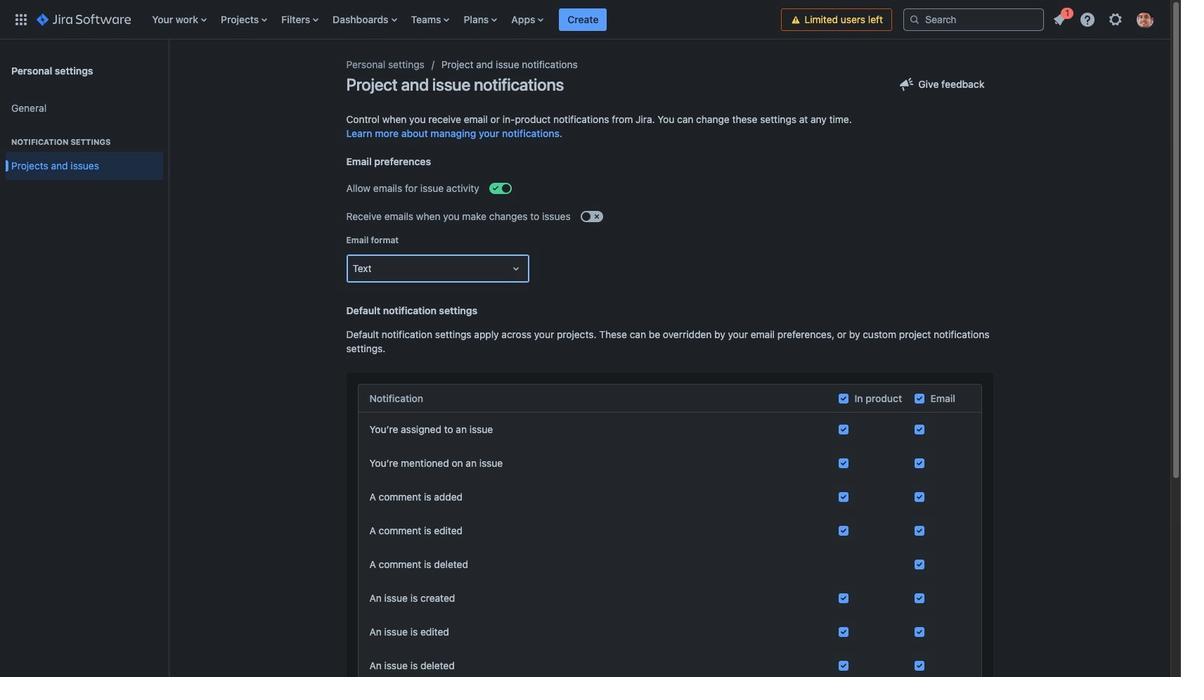 Task type: describe. For each thing, give the bounding box(es) containing it.
sidebar navigation image
[[153, 56, 184, 84]]

1 horizontal spatial list item
[[1047, 5, 1074, 31]]

2 group from the top
[[6, 122, 163, 184]]

primary element
[[8, 0, 781, 39]]

0 horizontal spatial list
[[145, 0, 781, 39]]



Task type: vqa. For each thing, say whether or not it's contained in the screenshot.
You're in a team-managed project
no



Task type: locate. For each thing, give the bounding box(es) containing it.
help image
[[1079, 11, 1096, 28]]

your profile and settings image
[[1137, 11, 1154, 28]]

notifications image
[[1051, 11, 1068, 28]]

appswitcher icon image
[[13, 11, 30, 28]]

1 horizontal spatial list
[[1047, 5, 1162, 32]]

Search field
[[903, 8, 1044, 31]]

group
[[6, 90, 163, 188], [6, 122, 163, 184]]

heading
[[6, 136, 163, 148]]

settings image
[[1107, 11, 1124, 28]]

0 horizontal spatial list item
[[559, 0, 607, 39]]

search image
[[909, 14, 920, 25]]

None search field
[[903, 8, 1044, 31]]

open image
[[507, 260, 524, 277]]

list
[[145, 0, 781, 39], [1047, 5, 1162, 32]]

1 group from the top
[[6, 90, 163, 188]]

banner
[[0, 0, 1171, 39]]

jira software image
[[37, 11, 131, 28], [37, 11, 131, 28]]

list item
[[559, 0, 607, 39], [1047, 5, 1074, 31]]



